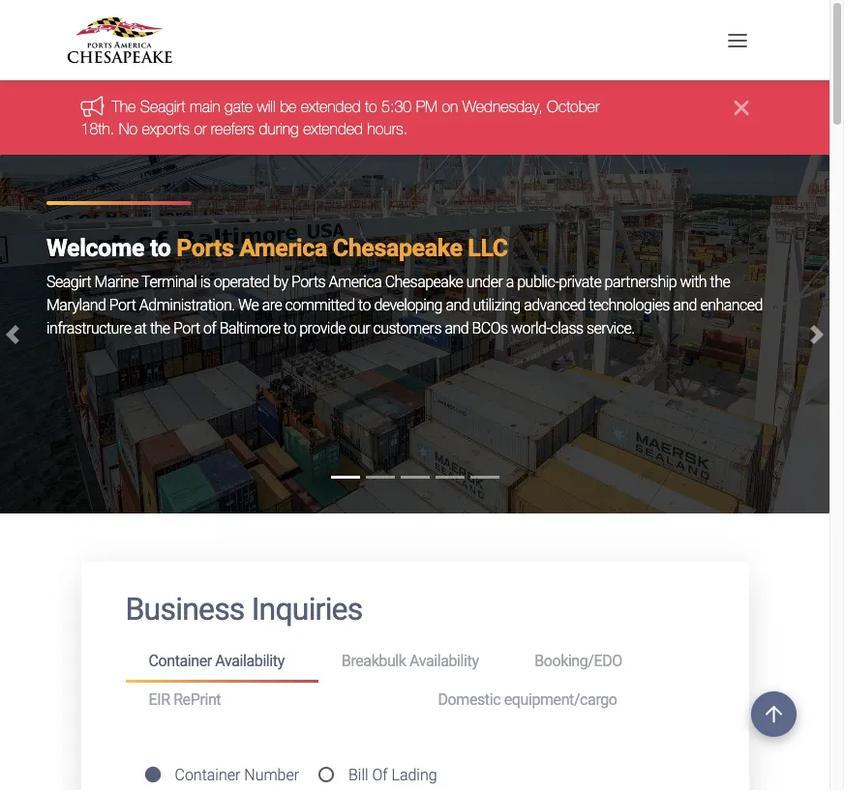 Task type: vqa. For each thing, say whether or not it's contained in the screenshot.
'you' in the Drivers: When removing zip ties at the inbound lanes, please dispose of the ties in the trashcans under the inbound canopy.  Failure to do so will result in a one day ban. Thank you for your help in protecting the environment.
no



Task type: locate. For each thing, give the bounding box(es) containing it.
ports inside seagirt marine terminal is operated by ports america chesapeake under a public-private partnership with the maryland port administration.                         we are committed to developing and utilizing advanced technologies and enhanced infrastructure at the port of baltimore to provide                         our customers and bcos world-class service.
[[291, 273, 325, 292]]

1 horizontal spatial america
[[329, 273, 382, 292]]

1 horizontal spatial port
[[173, 320, 200, 338]]

america
[[239, 234, 327, 263], [329, 273, 382, 292]]

booking/edo
[[535, 653, 622, 671]]

container
[[149, 653, 212, 671], [175, 766, 240, 785]]

1 vertical spatial container
[[175, 766, 240, 785]]

1 vertical spatial extended
[[303, 120, 363, 137]]

0 horizontal spatial availability
[[215, 653, 284, 671]]

the
[[710, 273, 730, 292], [150, 320, 170, 338]]

gate
[[225, 98, 253, 116]]

close image
[[734, 96, 749, 119]]

main
[[190, 98, 220, 116]]

extended right during
[[303, 120, 363, 137]]

availability for container availability
[[215, 653, 284, 671]]

0 vertical spatial seagirt
[[140, 98, 185, 116]]

container availability link
[[125, 645, 318, 683]]

domestic equipment/cargo link
[[415, 683, 704, 719]]

america up by
[[239, 234, 327, 263]]

reefers
[[211, 120, 255, 137]]

technologies
[[589, 296, 670, 315]]

during
[[259, 120, 299, 137]]

america up committed
[[329, 273, 382, 292]]

by
[[273, 273, 288, 292]]

eir reprint
[[149, 691, 221, 710]]

1 horizontal spatial the
[[710, 273, 730, 292]]

1 vertical spatial chesapeake
[[385, 273, 463, 292]]

0 vertical spatial container
[[149, 653, 212, 671]]

breakbulk availability
[[342, 653, 479, 671]]

of
[[372, 766, 388, 785]]

llc
[[468, 234, 508, 263]]

under
[[466, 273, 503, 292]]

1 vertical spatial the
[[150, 320, 170, 338]]

booking/edo link
[[511, 645, 704, 680]]

no
[[119, 120, 138, 137]]

we
[[238, 296, 259, 315]]

availability up domestic
[[410, 653, 479, 671]]

1 horizontal spatial seagirt
[[140, 98, 185, 116]]

extended
[[301, 98, 361, 116], [303, 120, 363, 137]]

eir reprint link
[[125, 683, 415, 719]]

port
[[109, 296, 136, 315], [173, 320, 200, 338]]

availability up eir reprint link
[[215, 653, 284, 671]]

1 vertical spatial ports
[[291, 273, 325, 292]]

availability for breakbulk availability
[[410, 653, 479, 671]]

2 availability from the left
[[410, 653, 479, 671]]

partnership
[[605, 273, 677, 292]]

to inside the seagirt main gate will be extended to 5:30 pm on wednesday, october 18th.  no exports or reefers during extended hours.
[[365, 98, 377, 116]]

port down the marine
[[109, 296, 136, 315]]

our
[[349, 320, 370, 338]]

1 vertical spatial seagirt
[[46, 273, 91, 292]]

0 vertical spatial extended
[[301, 98, 361, 116]]

chesapeake up seagirt marine terminal is operated by ports america chesapeake under a public-private partnership with the maryland port administration.                         we are committed to developing and utilizing advanced technologies and enhanced infrastructure at the port of baltimore to provide                         our customers and bcos world-class service.
[[333, 234, 462, 263]]

provide
[[299, 320, 346, 338]]

0 horizontal spatial seagirt
[[46, 273, 91, 292]]

0 vertical spatial ports
[[176, 234, 234, 263]]

1 horizontal spatial ports
[[291, 273, 325, 292]]

port left of
[[173, 320, 200, 338]]

chesapeake
[[333, 234, 462, 263], [385, 273, 463, 292]]

0 vertical spatial america
[[239, 234, 327, 263]]

baltimore
[[219, 320, 280, 338]]

1 horizontal spatial availability
[[410, 653, 479, 671]]

ports
[[176, 234, 234, 263], [291, 273, 325, 292]]

business inquiries
[[125, 592, 363, 629]]

committed
[[285, 296, 355, 315]]

seagirt up 'maryland'
[[46, 273, 91, 292]]

world-
[[511, 320, 550, 338]]

container left number
[[175, 766, 240, 785]]

ports up is
[[176, 234, 234, 263]]

bill
[[348, 766, 368, 785]]

1 vertical spatial america
[[329, 273, 382, 292]]

hours.
[[367, 120, 408, 137]]

container up eir reprint
[[149, 653, 212, 671]]

terminal
[[141, 273, 197, 292]]

reprint
[[173, 691, 221, 710]]

be
[[280, 98, 297, 116]]

administration.
[[139, 296, 235, 315]]

1 availability from the left
[[215, 653, 284, 671]]

infrastructure
[[46, 320, 131, 338]]

0 vertical spatial port
[[109, 296, 136, 315]]

ports up committed
[[291, 273, 325, 292]]

the seagirt main gate will be extended to 5:30 pm on wednesday, october 18th.  no exports or reefers during extended hours.
[[81, 98, 600, 137]]

to
[[365, 98, 377, 116], [150, 234, 171, 263], [358, 296, 371, 315], [283, 320, 296, 338]]

inquiries
[[251, 592, 363, 629]]

exports
[[142, 120, 190, 137]]

customers
[[373, 320, 441, 338]]

bill of lading
[[348, 766, 437, 785]]

availability
[[215, 653, 284, 671], [410, 653, 479, 671]]

domestic
[[438, 691, 501, 710]]

seagirt up exports
[[140, 98, 185, 116]]

1 vertical spatial port
[[173, 320, 200, 338]]

business
[[125, 592, 244, 629]]

seagirt
[[140, 98, 185, 116], [46, 273, 91, 292]]

to left 5:30 on the top left of page
[[365, 98, 377, 116]]

welcome
[[46, 234, 144, 263]]

extended right the 'be'
[[301, 98, 361, 116]]

0 horizontal spatial america
[[239, 234, 327, 263]]

the up enhanced
[[710, 273, 730, 292]]

marine
[[94, 273, 138, 292]]

and
[[446, 296, 470, 315], [673, 296, 697, 315], [445, 320, 469, 338]]

operated
[[214, 273, 270, 292]]

5:30
[[381, 98, 412, 116]]

chesapeake up developing
[[385, 273, 463, 292]]

welcome to ports america chesapeake llc
[[46, 234, 508, 263]]

america inside seagirt marine terminal is operated by ports america chesapeake under a public-private partnership with the maryland port administration.                         we are committed to developing and utilizing advanced technologies and enhanced infrastructure at the port of baltimore to provide                         our customers and bcos world-class service.
[[329, 273, 382, 292]]

the right at
[[150, 320, 170, 338]]

lading
[[392, 766, 437, 785]]

seagirt marine terminal is operated by ports america chesapeake under a public-private partnership with the maryland port administration.                         we are committed to developing and utilizing advanced technologies and enhanced infrastructure at the port of baltimore to provide                         our customers and bcos world-class service.
[[46, 273, 763, 338]]

bcos
[[472, 320, 508, 338]]



Task type: describe. For each thing, give the bounding box(es) containing it.
class
[[550, 320, 583, 338]]

at
[[134, 320, 147, 338]]

the
[[112, 98, 136, 116]]

chesapeake inside seagirt marine terminal is operated by ports america chesapeake under a public-private partnership with the maryland port administration.                         we are committed to developing and utilizing advanced technologies and enhanced infrastructure at the port of baltimore to provide                         our customers and bcos world-class service.
[[385, 273, 463, 292]]

0 horizontal spatial ports
[[176, 234, 234, 263]]

is
[[200, 273, 210, 292]]

domestic equipment/cargo
[[438, 691, 617, 710]]

october
[[547, 98, 600, 116]]

eir
[[149, 691, 170, 710]]

developing
[[374, 296, 442, 315]]

the seagirt main gate will be extended to 5:30 pm on wednesday, october 18th.  no exports or reefers during extended hours. alert
[[0, 81, 830, 155]]

wednesday,
[[463, 98, 543, 116]]

maryland
[[46, 296, 106, 315]]

or
[[194, 120, 207, 137]]

public-
[[517, 273, 559, 292]]

bullhorn image
[[81, 96, 112, 117]]

seagirt inside the seagirt main gate will be extended to 5:30 pm on wednesday, october 18th.  no exports or reefers during extended hours.
[[140, 98, 185, 116]]

are
[[262, 296, 282, 315]]

pm
[[416, 98, 438, 116]]

18th.
[[81, 120, 114, 137]]

container availability
[[149, 653, 284, 671]]

0 horizontal spatial the
[[150, 320, 170, 338]]

and down with
[[673, 296, 697, 315]]

and left bcos
[[445, 320, 469, 338]]

of
[[203, 320, 216, 338]]

to up terminal
[[150, 234, 171, 263]]

a
[[506, 273, 514, 292]]

0 vertical spatial chesapeake
[[333, 234, 462, 263]]

0 horizontal spatial port
[[109, 296, 136, 315]]

container number
[[175, 766, 299, 785]]

and down the under
[[446, 296, 470, 315]]

0 vertical spatial the
[[710, 273, 730, 292]]

advanced
[[524, 296, 586, 315]]

number
[[244, 766, 299, 785]]

service.
[[587, 320, 635, 338]]

with
[[680, 273, 707, 292]]

to left the provide
[[283, 320, 296, 338]]

go to top image
[[751, 692, 797, 738]]

on
[[442, 98, 458, 116]]

container for container availability
[[149, 653, 212, 671]]

equipment/cargo
[[504, 691, 617, 710]]

seagirt inside seagirt marine terminal is operated by ports america chesapeake under a public-private partnership with the maryland port administration.                         we are committed to developing and utilizing advanced technologies and enhanced infrastructure at the port of baltimore to provide                         our customers and bcos world-class service.
[[46, 273, 91, 292]]

will
[[257, 98, 276, 116]]

breakbulk availability link
[[318, 645, 511, 680]]

to up our
[[358, 296, 371, 315]]

the seagirt main gate will be extended to 5:30 pm on wednesday, october 18th.  no exports or reefers during extended hours. link
[[81, 98, 600, 137]]

toggle navigation image
[[723, 26, 752, 55]]

ports america chesapeake image
[[0, 155, 830, 514]]

breakbulk
[[342, 653, 406, 671]]

utilizing
[[473, 296, 521, 315]]

enhanced
[[700, 296, 763, 315]]

container for container number
[[175, 766, 240, 785]]

private
[[559, 273, 601, 292]]



